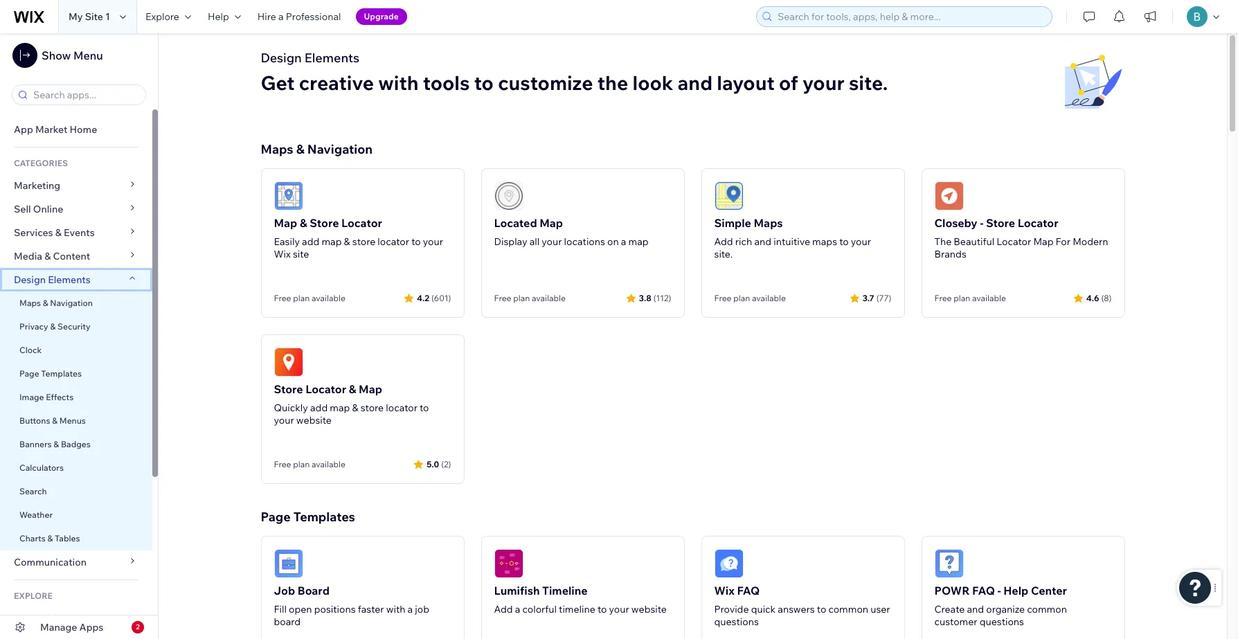 Task type: describe. For each thing, give the bounding box(es) containing it.
- inside powr faq - help center create and organize common customer questions
[[997, 584, 1001, 598]]

2
[[136, 622, 140, 631]]

store for store locator & map
[[361, 402, 384, 414]]

4.6
[[1086, 293, 1099, 303]]

available for located map
[[532, 293, 566, 303]]

design for design elements get creative with tools to customize the look and layout of your site.
[[261, 50, 302, 66]]

job board fill open positions faster with a job board
[[274, 584, 429, 628]]

to inside simple maps add rich and intuitive maps to your site.
[[839, 235, 849, 248]]

center
[[1031, 584, 1067, 598]]

3.7 (77)
[[862, 293, 891, 303]]

free for located map
[[494, 293, 511, 303]]

and inside "design elements get creative with tools to customize the look and layout of your site."
[[678, 71, 713, 95]]

page inside "link"
[[19, 368, 39, 379]]

explore
[[145, 10, 179, 23]]

calculators
[[19, 463, 64, 473]]

media & content link
[[0, 244, 152, 268]]

maps & navigation inside sidebar element
[[19, 298, 93, 308]]

sell online
[[14, 203, 63, 215]]

services & events
[[14, 226, 95, 239]]

map & store locator logo image
[[274, 181, 303, 210]]

search link
[[0, 480, 152, 503]]

hire a professional link
[[249, 0, 349, 33]]

image effects
[[19, 392, 74, 402]]

on
[[607, 235, 619, 248]]

available for closeby - store locator
[[972, 293, 1006, 303]]

and inside simple maps add rich and intuitive maps to your site.
[[754, 235, 771, 248]]

marketing
[[14, 179, 60, 192]]

menus
[[59, 415, 86, 426]]

free for closeby - store locator
[[934, 293, 952, 303]]

3.8
[[639, 293, 651, 303]]

communication
[[14, 556, 89, 568]]

wix faq provide quick answers to common user questions
[[714, 584, 890, 628]]

map inside closeby - store locator the beautiful locator map for modern brands
[[1033, 235, 1053, 248]]

map for locator
[[322, 235, 342, 248]]

& inside privacy & security link
[[50, 321, 56, 332]]

creative
[[299, 71, 374, 95]]

privacy & security
[[19, 321, 90, 332]]

wix inside wix faq provide quick answers to common user questions
[[714, 584, 735, 598]]

free plan available for map & store locator
[[274, 293, 345, 303]]

1 vertical spatial page
[[261, 509, 291, 525]]

display
[[494, 235, 527, 248]]

design elements link
[[0, 268, 152, 292]]

professional
[[286, 10, 341, 23]]

3.7
[[862, 293, 874, 303]]

colorful
[[522, 603, 557, 616]]

locator for map & store locator
[[378, 235, 409, 248]]

5.0
[[427, 459, 439, 469]]

buttons & menus
[[19, 415, 86, 426]]

map inside store locator & map quickly add map & store locator to your website
[[359, 382, 382, 396]]

get
[[261, 71, 295, 95]]

content
[[53, 250, 90, 262]]

& inside "buttons & menus" link
[[52, 415, 58, 426]]

free plan available down rich
[[714, 293, 786, 303]]

weather
[[19, 510, 53, 520]]

plan for store locator & map
[[293, 459, 310, 469]]

help inside button
[[208, 10, 229, 23]]

to inside lumifish timeline add a colorful timeline to your website
[[597, 603, 607, 616]]

quickly
[[274, 402, 308, 414]]

4.2
[[417, 293, 429, 303]]

a right hire
[[278, 10, 284, 23]]

plan for closeby - store locator
[[954, 293, 970, 303]]

media & content
[[14, 250, 90, 262]]

easily
[[274, 235, 300, 248]]

apps
[[79, 621, 103, 634]]

3.8 (112)
[[639, 293, 671, 303]]

search
[[19, 486, 47, 496]]

the
[[597, 71, 628, 95]]

simple
[[714, 216, 751, 230]]

& inside 'maps & navigation' link
[[43, 298, 48, 308]]

page templates inside "link"
[[19, 368, 84, 379]]

free plan available for closeby - store locator
[[934, 293, 1006, 303]]

charts & tables link
[[0, 527, 152, 550]]

common inside powr faq - help center create and organize common customer questions
[[1027, 603, 1067, 616]]

layout
[[717, 71, 775, 95]]

add for locator
[[310, 402, 328, 414]]

create
[[934, 603, 965, 616]]

lumifish timeline add a colorful timeline to your website
[[494, 584, 667, 616]]

navigation inside sidebar element
[[50, 298, 93, 308]]

located map logo image
[[494, 181, 523, 210]]

open
[[289, 603, 312, 616]]

store for &
[[310, 216, 339, 230]]

timeline
[[542, 584, 588, 598]]

& inside charts & tables link
[[47, 533, 53, 544]]

your inside store locator & map quickly add map & store locator to your website
[[274, 414, 294, 427]]

0 vertical spatial maps
[[261, 141, 293, 157]]

closeby
[[934, 216, 977, 230]]

modern
[[1073, 235, 1108, 248]]

clock
[[19, 345, 42, 355]]

store locator & map quickly add map & store locator to your website
[[274, 382, 429, 427]]

questions inside wix faq provide quick answers to common user questions
[[714, 616, 759, 628]]

free plan available for located map
[[494, 293, 566, 303]]

explore
[[14, 591, 53, 601]]

free right '(112)'
[[714, 293, 732, 303]]

locator inside store locator & map quickly add map & store locator to your website
[[306, 382, 346, 396]]

hire a professional
[[257, 10, 341, 23]]

clock link
[[0, 339, 152, 362]]

image effects link
[[0, 386, 152, 409]]

upgrade
[[364, 11, 399, 21]]

job board logo image
[[274, 549, 303, 578]]

templates inside "link"
[[41, 368, 82, 379]]

1 horizontal spatial templates
[[293, 509, 355, 525]]

marketing link
[[0, 174, 152, 197]]

maps inside simple maps add rich and intuitive maps to your site.
[[754, 216, 783, 230]]

user
[[870, 603, 890, 616]]

buttons & menus link
[[0, 409, 152, 433]]

and inside powr faq - help center create and organize common customer questions
[[967, 603, 984, 616]]

Search for tools, apps, help & more... field
[[773, 7, 1048, 26]]

rich
[[735, 235, 752, 248]]

- inside closeby - store locator the beautiful locator map for modern brands
[[980, 216, 983, 230]]

privacy
[[19, 321, 48, 332]]

your inside lumifish timeline add a colorful timeline to your website
[[609, 603, 629, 616]]

badges
[[61, 439, 91, 449]]

& inside services & events link
[[55, 226, 62, 239]]

locator inside map & store locator easily add map & store locator to your wix site
[[341, 216, 382, 230]]

simple maps logo image
[[714, 181, 743, 210]]

your inside "design elements get creative with tools to customize the look and layout of your site."
[[803, 71, 844, 95]]

to inside store locator & map quickly add map & store locator to your website
[[420, 402, 429, 414]]

board
[[298, 584, 330, 598]]

common inside wix faq provide quick answers to common user questions
[[828, 603, 868, 616]]

image
[[19, 392, 44, 402]]

store for map & store locator
[[352, 235, 375, 248]]

banners & badges link
[[0, 433, 152, 456]]

maps inside 'maps & navigation' link
[[19, 298, 41, 308]]

effects
[[46, 392, 74, 402]]

team picks
[[14, 612, 65, 625]]

add for &
[[302, 235, 319, 248]]

4.2 (601)
[[417, 293, 451, 303]]

help inside powr faq - help center create and organize common customer questions
[[1003, 584, 1028, 598]]

add for simple maps
[[714, 235, 733, 248]]

tools
[[423, 71, 470, 95]]

free for store locator & map
[[274, 459, 291, 469]]

my
[[69, 10, 83, 23]]

with inside "design elements get creative with tools to customize the look and layout of your site."
[[378, 71, 419, 95]]

charts & tables
[[19, 533, 80, 544]]

charts
[[19, 533, 46, 544]]

to inside wix faq provide quick answers to common user questions
[[817, 603, 826, 616]]

services
[[14, 226, 53, 239]]

free for map & store locator
[[274, 293, 291, 303]]

banners & badges
[[19, 439, 91, 449]]

powr faq - help center create and organize common customer questions
[[934, 584, 1067, 628]]



Task type: locate. For each thing, give the bounding box(es) containing it.
of
[[779, 71, 798, 95]]

your right all
[[542, 235, 562, 248]]

picks
[[41, 612, 65, 625]]

weather link
[[0, 503, 152, 527]]

design for design elements
[[14, 273, 46, 286]]

map right quickly
[[330, 402, 350, 414]]

faq inside powr faq - help center create and organize common customer questions
[[972, 584, 995, 598]]

show menu
[[42, 48, 103, 62]]

a inside lumifish timeline add a colorful timeline to your website
[[515, 603, 520, 616]]

0 horizontal spatial navigation
[[50, 298, 93, 308]]

0 horizontal spatial add
[[494, 603, 513, 616]]

with inside 'job board fill open positions faster with a job board'
[[386, 603, 405, 616]]

plan down rich
[[733, 293, 750, 303]]

1 horizontal spatial add
[[714, 235, 733, 248]]

locator
[[341, 216, 382, 230], [1018, 216, 1058, 230], [997, 235, 1031, 248], [306, 382, 346, 396]]

faq up the quick
[[737, 584, 760, 598]]

0 horizontal spatial site.
[[714, 248, 733, 260]]

customize
[[498, 71, 593, 95]]

map for map
[[330, 402, 350, 414]]

1 horizontal spatial -
[[997, 584, 1001, 598]]

1 horizontal spatial common
[[1027, 603, 1067, 616]]

1 horizontal spatial wix
[[714, 584, 735, 598]]

& inside media & content link
[[44, 250, 51, 262]]

sell
[[14, 203, 31, 215]]

job
[[415, 603, 429, 616]]

0 horizontal spatial page templates
[[19, 368, 84, 379]]

to inside "design elements get creative with tools to customize the look and layout of your site."
[[474, 71, 494, 95]]

1 horizontal spatial design
[[261, 50, 302, 66]]

answers
[[778, 603, 815, 616]]

0 horizontal spatial questions
[[714, 616, 759, 628]]

website inside lumifish timeline add a colorful timeline to your website
[[631, 603, 667, 616]]

add right 'easily'
[[302, 235, 319, 248]]

0 horizontal spatial design
[[14, 273, 46, 286]]

common
[[828, 603, 868, 616], [1027, 603, 1067, 616]]

0 vertical spatial templates
[[41, 368, 82, 379]]

to right answers in the right of the page
[[817, 603, 826, 616]]

1 horizontal spatial maps
[[261, 141, 293, 157]]

0 horizontal spatial help
[[208, 10, 229, 23]]

0 horizontal spatial store
[[274, 382, 303, 396]]

map right on
[[628, 235, 649, 248]]

0 horizontal spatial website
[[296, 414, 332, 427]]

1 vertical spatial with
[[386, 603, 405, 616]]

maps up map & store locator logo
[[261, 141, 293, 157]]

your
[[803, 71, 844, 95], [423, 235, 443, 248], [542, 235, 562, 248], [851, 235, 871, 248], [274, 414, 294, 427], [609, 603, 629, 616]]

2 horizontal spatial maps
[[754, 216, 783, 230]]

page up 'job board logo'
[[261, 509, 291, 525]]

0 vertical spatial site.
[[849, 71, 888, 95]]

available for store locator & map
[[312, 459, 345, 469]]

store locator & map logo image
[[274, 348, 303, 377]]

powr faq - help center logo image
[[934, 549, 963, 578]]

0 vertical spatial store
[[352, 235, 375, 248]]

1 vertical spatial store
[[361, 402, 384, 414]]

0 vertical spatial locator
[[378, 235, 409, 248]]

1 horizontal spatial faq
[[972, 584, 995, 598]]

home
[[70, 123, 97, 136]]

site. inside simple maps add rich and intuitive maps to your site.
[[714, 248, 733, 260]]

templates up 'job board logo'
[[293, 509, 355, 525]]

design up get
[[261, 50, 302, 66]]

add right quickly
[[310, 402, 328, 414]]

lumifish
[[494, 584, 540, 598]]

faq for -
[[972, 584, 995, 598]]

1 vertical spatial site.
[[714, 248, 733, 260]]

maps up the privacy on the bottom of the page
[[19, 298, 41, 308]]

store
[[352, 235, 375, 248], [361, 402, 384, 414]]

elements for design elements get creative with tools to customize the look and layout of your site.
[[304, 50, 359, 66]]

the
[[934, 235, 952, 248]]

1 common from the left
[[828, 603, 868, 616]]

site
[[85, 10, 103, 23]]

and right rich
[[754, 235, 771, 248]]

market
[[35, 123, 67, 136]]

maps & navigation down design elements
[[19, 298, 93, 308]]

manage
[[40, 621, 77, 634]]

maps & navigation up map & store locator logo
[[261, 141, 373, 157]]

help up organize
[[1003, 584, 1028, 598]]

faq for provide
[[737, 584, 760, 598]]

free plan available for store locator & map
[[274, 459, 345, 469]]

elements down content
[[48, 273, 91, 286]]

page
[[19, 368, 39, 379], [261, 509, 291, 525]]

map inside store locator & map quickly add map & store locator to your website
[[330, 402, 350, 414]]

-
[[980, 216, 983, 230], [997, 584, 1001, 598]]

manage apps
[[40, 621, 103, 634]]

a left the job
[[408, 603, 413, 616]]

1 vertical spatial help
[[1003, 584, 1028, 598]]

design elements get creative with tools to customize the look and layout of your site.
[[261, 50, 888, 95]]

questions down "wix faq logo"
[[714, 616, 759, 628]]

maps & navigation
[[261, 141, 373, 157], [19, 298, 93, 308]]

app market home link
[[0, 118, 152, 141]]

categories
[[14, 158, 68, 168]]

provide
[[714, 603, 749, 616]]

your down store locator & map logo
[[274, 414, 294, 427]]

1 vertical spatial navigation
[[50, 298, 93, 308]]

Search apps... field
[[29, 85, 141, 105]]

1 horizontal spatial and
[[754, 235, 771, 248]]

maps up intuitive
[[754, 216, 783, 230]]

0 vertical spatial page
[[19, 368, 39, 379]]

questions right the customer
[[980, 616, 1024, 628]]

1 vertical spatial website
[[631, 603, 667, 616]]

- up beautiful
[[980, 216, 983, 230]]

map right "site"
[[322, 235, 342, 248]]

your inside simple maps add rich and intuitive maps to your site.
[[851, 235, 871, 248]]

simple maps add rich and intuitive maps to your site.
[[714, 216, 871, 260]]

all
[[529, 235, 539, 248]]

(77)
[[876, 293, 891, 303]]

elements inside "design elements get creative with tools to customize the look and layout of your site."
[[304, 50, 359, 66]]

1 vertical spatial add
[[310, 402, 328, 414]]

closeby - store locator logo image
[[934, 181, 963, 210]]

2 horizontal spatial store
[[986, 216, 1015, 230]]

navigation down design elements link
[[50, 298, 93, 308]]

locator inside map & store locator easily add map & store locator to your wix site
[[378, 235, 409, 248]]

map inside map & store locator easily add map & store locator to your wix site
[[274, 216, 297, 230]]

add inside map & store locator easily add map & store locator to your wix site
[[302, 235, 319, 248]]

0 vertical spatial wix
[[274, 248, 291, 260]]

faster
[[358, 603, 384, 616]]

maps
[[261, 141, 293, 157], [754, 216, 783, 230], [19, 298, 41, 308]]

add inside simple maps add rich and intuitive maps to your site.
[[714, 235, 733, 248]]

a inside located map display all your locations on a map
[[621, 235, 626, 248]]

elements for design elements
[[48, 273, 91, 286]]

0 vertical spatial elements
[[304, 50, 359, 66]]

sell online link
[[0, 197, 152, 221]]

beautiful
[[954, 235, 994, 248]]

a inside 'job board fill open positions faster with a job board'
[[408, 603, 413, 616]]

navigation down "creative"
[[307, 141, 373, 157]]

1 vertical spatial add
[[494, 603, 513, 616]]

store inside closeby - store locator the beautiful locator map for modern brands
[[986, 216, 1015, 230]]

add for lumifish timeline
[[494, 603, 513, 616]]

1 horizontal spatial website
[[631, 603, 667, 616]]

store inside map & store locator easily add map & store locator to your wix site
[[352, 235, 375, 248]]

locator inside store locator & map quickly add map & store locator to your website
[[386, 402, 417, 414]]

faq inside wix faq provide quick answers to common user questions
[[737, 584, 760, 598]]

free
[[274, 293, 291, 303], [494, 293, 511, 303], [714, 293, 732, 303], [934, 293, 952, 303], [274, 459, 291, 469]]

look
[[632, 71, 673, 95]]

intuitive
[[774, 235, 810, 248]]

1 vertical spatial templates
[[293, 509, 355, 525]]

communication link
[[0, 550, 152, 574]]

available down store locator & map quickly add map & store locator to your website
[[312, 459, 345, 469]]

- up organize
[[997, 584, 1001, 598]]

security
[[57, 321, 90, 332]]

elements up "creative"
[[304, 50, 359, 66]]

job
[[274, 584, 295, 598]]

common down center
[[1027, 603, 1067, 616]]

wix inside map & store locator easily add map & store locator to your wix site
[[274, 248, 291, 260]]

0 horizontal spatial elements
[[48, 273, 91, 286]]

design
[[261, 50, 302, 66], [14, 273, 46, 286]]

and
[[678, 71, 713, 95], [754, 235, 771, 248], [967, 603, 984, 616]]

1 horizontal spatial store
[[310, 216, 339, 230]]

(112)
[[653, 293, 671, 303]]

& inside banners & badges 'link'
[[54, 439, 59, 449]]

0 horizontal spatial and
[[678, 71, 713, 95]]

templates up "effects"
[[41, 368, 82, 379]]

your right of
[[803, 71, 844, 95]]

calculators link
[[0, 456, 152, 480]]

available
[[312, 293, 345, 303], [532, 293, 566, 303], [752, 293, 786, 303], [972, 293, 1006, 303], [312, 459, 345, 469]]

services & events link
[[0, 221, 152, 244]]

free plan available down brands
[[934, 293, 1006, 303]]

free down 'easily'
[[274, 293, 291, 303]]

0 vertical spatial help
[[208, 10, 229, 23]]

design inside design elements link
[[14, 273, 46, 286]]

0 horizontal spatial -
[[980, 216, 983, 230]]

free plan available down quickly
[[274, 459, 345, 469]]

with right faster
[[386, 603, 405, 616]]

tables
[[55, 533, 80, 544]]

app market home
[[14, 123, 97, 136]]

and right create
[[967, 603, 984, 616]]

free down quickly
[[274, 459, 291, 469]]

brands
[[934, 248, 966, 260]]

1 vertical spatial maps & navigation
[[19, 298, 93, 308]]

wix left "site"
[[274, 248, 291, 260]]

faq up organize
[[972, 584, 995, 598]]

0 horizontal spatial faq
[[737, 584, 760, 598]]

2 vertical spatial and
[[967, 603, 984, 616]]

plan for map & store locator
[[293, 293, 310, 303]]

sidebar element
[[0, 33, 159, 639]]

store inside store locator & map quickly add map & store locator to your website
[[274, 382, 303, 396]]

1 faq from the left
[[737, 584, 760, 598]]

free plan available down all
[[494, 293, 566, 303]]

store for -
[[986, 216, 1015, 230]]

2 faq from the left
[[972, 584, 995, 598]]

0 vertical spatial add
[[302, 235, 319, 248]]

page down clock
[[19, 368, 39, 379]]

events
[[64, 226, 95, 239]]

wix faq logo image
[[714, 549, 743, 578]]

2 horizontal spatial and
[[967, 603, 984, 616]]

located map display all your locations on a map
[[494, 216, 649, 248]]

questions inside powr faq - help center create and organize common customer questions
[[980, 616, 1024, 628]]

locator for store locator & map
[[386, 402, 417, 414]]

plan down quickly
[[293, 459, 310, 469]]

available down intuitive
[[752, 293, 786, 303]]

design inside "design elements get creative with tools to customize the look and layout of your site."
[[261, 50, 302, 66]]

map inside located map display all your locations on a map
[[628, 235, 649, 248]]

0 horizontal spatial templates
[[41, 368, 82, 379]]

app
[[14, 123, 33, 136]]

1 horizontal spatial maps & navigation
[[261, 141, 373, 157]]

website inside store locator & map quickly add map & store locator to your website
[[296, 414, 332, 427]]

1 vertical spatial design
[[14, 273, 46, 286]]

powr
[[934, 584, 970, 598]]

add down lumifish
[[494, 603, 513, 616]]

1 vertical spatial locator
[[386, 402, 417, 414]]

2 vertical spatial maps
[[19, 298, 41, 308]]

your right maps
[[851, 235, 871, 248]]

1 horizontal spatial site.
[[849, 71, 888, 95]]

free down display
[[494, 293, 511, 303]]

page templates up image effects
[[19, 368, 84, 379]]

free plan available
[[274, 293, 345, 303], [494, 293, 566, 303], [714, 293, 786, 303], [934, 293, 1006, 303], [274, 459, 345, 469]]

a right on
[[621, 235, 626, 248]]

1 vertical spatial page templates
[[261, 509, 355, 525]]

0 vertical spatial add
[[714, 235, 733, 248]]

0 horizontal spatial page
[[19, 368, 39, 379]]

plan down "site"
[[293, 293, 310, 303]]

online
[[33, 203, 63, 215]]

upgrade button
[[356, 8, 407, 25]]

2 common from the left
[[1027, 603, 1067, 616]]

positions
[[314, 603, 356, 616]]

0 vertical spatial page templates
[[19, 368, 84, 379]]

1 vertical spatial wix
[[714, 584, 735, 598]]

0 vertical spatial maps & navigation
[[261, 141, 373, 157]]

0 vertical spatial navigation
[[307, 141, 373, 157]]

your inside map & store locator easily add map & store locator to your wix site
[[423, 235, 443, 248]]

customer
[[934, 616, 977, 628]]

help left hire
[[208, 10, 229, 23]]

page templates link
[[0, 362, 152, 386]]

wix up provide
[[714, 584, 735, 598]]

5.0 (2)
[[427, 459, 451, 469]]

elements
[[304, 50, 359, 66], [48, 273, 91, 286]]

available down map & store locator easily add map & store locator to your wix site
[[312, 293, 345, 303]]

0 vertical spatial design
[[261, 50, 302, 66]]

0 vertical spatial website
[[296, 414, 332, 427]]

1 horizontal spatial help
[[1003, 584, 1028, 598]]

0 horizontal spatial maps
[[19, 298, 41, 308]]

1
[[105, 10, 110, 23]]

elements inside sidebar element
[[48, 273, 91, 286]]

available down beautiful
[[972, 293, 1006, 303]]

media
[[14, 250, 42, 262]]

to right maps
[[839, 235, 849, 248]]

and right look
[[678, 71, 713, 95]]

2 questions from the left
[[980, 616, 1024, 628]]

map inside map & store locator easily add map & store locator to your wix site
[[322, 235, 342, 248]]

map
[[322, 235, 342, 248], [628, 235, 649, 248], [330, 402, 350, 414]]

add inside store locator & map quickly add map & store locator to your website
[[310, 402, 328, 414]]

common left user
[[828, 603, 868, 616]]

with left tools
[[378, 71, 419, 95]]

0 horizontal spatial wix
[[274, 248, 291, 260]]

site. inside "design elements get creative with tools to customize the look and layout of your site."
[[849, 71, 888, 95]]

your up 4.2 (601) at the top of page
[[423, 235, 443, 248]]

map inside located map display all your locations on a map
[[540, 216, 563, 230]]

1 vertical spatial maps
[[754, 216, 783, 230]]

to inside map & store locator easily add map & store locator to your wix site
[[411, 235, 421, 248]]

map & store locator easily add map & store locator to your wix site
[[274, 216, 443, 260]]

my site 1
[[69, 10, 110, 23]]

store inside map & store locator easily add map & store locator to your wix site
[[310, 216, 339, 230]]

to right timeline
[[597, 603, 607, 616]]

to right tools
[[474, 71, 494, 95]]

design down media
[[14, 273, 46, 286]]

store inside store locator & map quickly add map & store locator to your website
[[361, 402, 384, 414]]

help button
[[199, 0, 249, 33]]

1 vertical spatial elements
[[48, 273, 91, 286]]

page templates up 'job board logo'
[[261, 509, 355, 525]]

0 vertical spatial and
[[678, 71, 713, 95]]

&
[[296, 141, 305, 157], [300, 216, 307, 230], [55, 226, 62, 239], [344, 235, 350, 248], [44, 250, 51, 262], [43, 298, 48, 308], [50, 321, 56, 332], [349, 382, 356, 396], [352, 402, 358, 414], [52, 415, 58, 426], [54, 439, 59, 449], [47, 533, 53, 544]]

to up 4.2
[[411, 235, 421, 248]]

1 vertical spatial and
[[754, 235, 771, 248]]

plan down brands
[[954, 293, 970, 303]]

wix
[[274, 248, 291, 260], [714, 584, 735, 598]]

0 horizontal spatial common
[[828, 603, 868, 616]]

1 vertical spatial -
[[997, 584, 1001, 598]]

lumifish timeline logo image
[[494, 549, 523, 578]]

add left rich
[[714, 235, 733, 248]]

add inside lumifish timeline add a colorful timeline to your website
[[494, 603, 513, 616]]

free plan available down "site"
[[274, 293, 345, 303]]

hire
[[257, 10, 276, 23]]

1 horizontal spatial page templates
[[261, 509, 355, 525]]

0 vertical spatial with
[[378, 71, 419, 95]]

1 horizontal spatial questions
[[980, 616, 1024, 628]]

your inside located map display all your locations on a map
[[542, 235, 562, 248]]

a down lumifish
[[515, 603, 520, 616]]

maps
[[812, 235, 837, 248]]

closeby - store locator the beautiful locator map for modern brands
[[934, 216, 1108, 260]]

available for map & store locator
[[312, 293, 345, 303]]

board
[[274, 616, 301, 628]]

free down brands
[[934, 293, 952, 303]]

show menu button
[[12, 43, 103, 68]]

store
[[310, 216, 339, 230], [986, 216, 1015, 230], [274, 382, 303, 396]]

1 horizontal spatial elements
[[304, 50, 359, 66]]

0 vertical spatial -
[[980, 216, 983, 230]]

available down all
[[532, 293, 566, 303]]

1 horizontal spatial navigation
[[307, 141, 373, 157]]

1 questions from the left
[[714, 616, 759, 628]]

4.6 (8)
[[1086, 293, 1112, 303]]

plan for located map
[[513, 293, 530, 303]]

to up 5.0
[[420, 402, 429, 414]]

1 horizontal spatial page
[[261, 509, 291, 525]]

0 horizontal spatial maps & navigation
[[19, 298, 93, 308]]

your right timeline
[[609, 603, 629, 616]]

plan down display
[[513, 293, 530, 303]]



Task type: vqa. For each thing, say whether or not it's contained in the screenshot.


